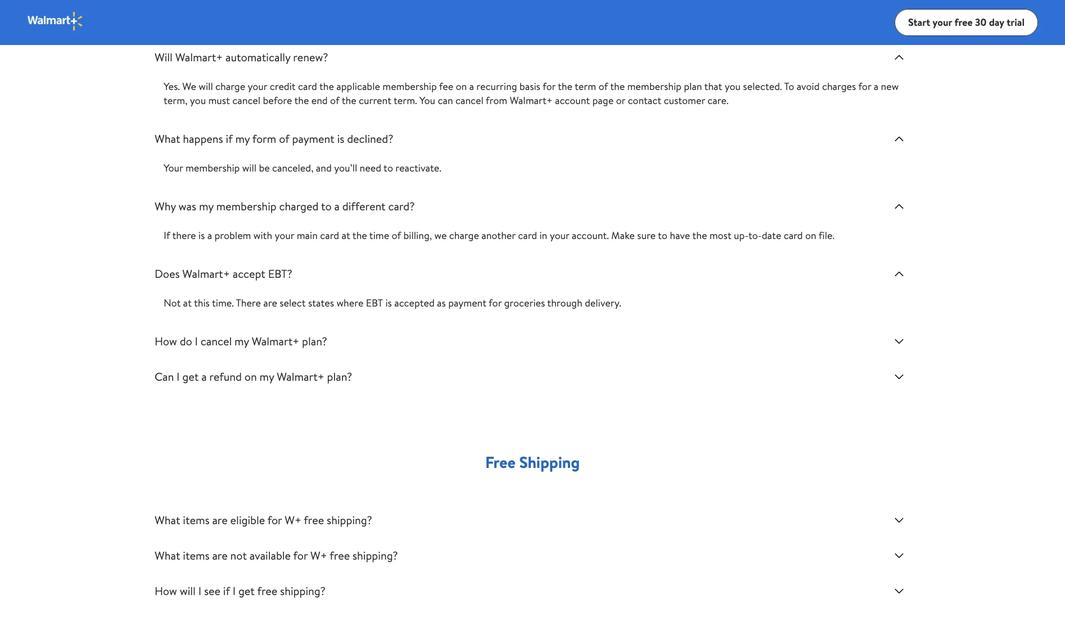 Task type: vqa. For each thing, say whether or not it's contained in the screenshot.


Task type: describe. For each thing, give the bounding box(es) containing it.
automatically
[[226, 50, 291, 65]]

the left applicable
[[320, 79, 334, 93]]

term
[[575, 79, 597, 93]]

in
[[540, 228, 548, 243]]

for right eligible
[[268, 513, 282, 528]]

i left see
[[199, 584, 202, 599]]

another
[[482, 228, 516, 243]]

0 vertical spatial are
[[264, 296, 277, 310]]

we
[[435, 228, 447, 243]]

trial
[[1007, 15, 1025, 29]]

are for eligible
[[212, 513, 228, 528]]

0 vertical spatial at
[[342, 228, 351, 243]]

what items are eligible for w+ free shipping? image
[[893, 514, 907, 527]]

for left new
[[859, 79, 872, 93]]

selected.
[[744, 79, 783, 93]]

current
[[359, 93, 392, 107]]

have
[[670, 228, 691, 243]]

card left in
[[518, 228, 538, 243]]

0 horizontal spatial you
[[190, 93, 206, 107]]

happens
[[183, 131, 223, 146]]

2 horizontal spatial cancel
[[456, 93, 484, 107]]

how do i cancel my walmart+ plan? image
[[893, 335, 907, 348]]

start
[[909, 15, 931, 29]]

a left different
[[335, 199, 340, 214]]

a left problem
[[207, 228, 212, 243]]

1 vertical spatial if
[[223, 584, 230, 599]]

most
[[710, 228, 732, 243]]

select
[[280, 296, 306, 310]]

membership up problem
[[216, 199, 277, 214]]

term,
[[164, 93, 188, 107]]

need
[[360, 161, 382, 175]]

as
[[437, 296, 446, 310]]

a left new
[[874, 79, 879, 93]]

declined?
[[347, 131, 394, 146]]

can
[[155, 369, 174, 384]]

membership right or at the right top of the page
[[628, 79, 682, 93]]

free
[[486, 451, 516, 473]]

0 vertical spatial payment
[[292, 131, 335, 146]]

start your free 30 day trial
[[909, 15, 1025, 29]]

0 vertical spatial shipping?
[[327, 513, 372, 528]]

0 horizontal spatial will
[[180, 584, 196, 599]]

0 vertical spatial if
[[226, 131, 233, 146]]

a left refund
[[202, 369, 207, 384]]

on inside the yes. we will charge your credit card the applicable membership fee on a recurring basis for the term of the membership plan that you selected. to avoid charges for a new term, you must cancel before the end of the current term. you can cancel from walmart+ account page or contact customer care.
[[456, 79, 467, 93]]

my up can i get a refund on my walmart+ plan?
[[235, 334, 249, 349]]

can
[[438, 93, 453, 107]]

with
[[254, 228, 272, 243]]

before
[[263, 93, 292, 107]]

start your free 30 day trial button
[[895, 9, 1039, 36]]

end
[[312, 93, 328, 107]]

accept
[[233, 266, 266, 281]]

sure
[[638, 228, 656, 243]]

term.
[[394, 93, 417, 107]]

states
[[308, 296, 334, 310]]

yes. we will charge your credit card the applicable membership fee on a recurring basis for the term of the membership plan that you selected. to avoid charges for a new term, you must cancel before the end of the current term. you can cancel from walmart+ account page or contact customer care.
[[164, 79, 900, 107]]

your right in
[[550, 228, 570, 243]]

my right refund
[[260, 369, 274, 384]]

account.
[[572, 228, 609, 243]]

through
[[548, 296, 583, 310]]

make
[[612, 228, 635, 243]]

if there is a problem with your main card at the time of billing, we charge another card in your account. make sure to have the most up-to-date card on file.
[[164, 228, 835, 243]]

what happens if my form of payment is declined? image
[[893, 132, 907, 146]]

1 horizontal spatial you
[[725, 79, 741, 93]]

will for automatically
[[199, 79, 213, 93]]

does walmart+ accept ebt? image
[[893, 267, 907, 281]]

applicable
[[337, 79, 380, 93]]

will
[[155, 50, 173, 65]]

free shipping
[[486, 451, 580, 473]]

1 vertical spatial charge
[[449, 228, 479, 243]]

date
[[762, 228, 782, 243]]

this
[[194, 296, 210, 310]]

0 horizontal spatial at
[[183, 296, 192, 310]]

how for how do i cancel my walmart+ plan?
[[155, 334, 177, 349]]

0 vertical spatial plan?
[[302, 334, 327, 349]]

what for what items are not available for w+ free shipping?
[[155, 548, 180, 563]]

time
[[370, 228, 390, 243]]

of right form
[[279, 131, 290, 146]]

reactivate.
[[396, 161, 442, 175]]

does walmart+ accept ebt?
[[155, 266, 293, 281]]

form
[[253, 131, 277, 146]]

refund
[[210, 369, 242, 384]]

2 vertical spatial to
[[658, 228, 668, 243]]

yes.
[[164, 79, 180, 93]]

plan
[[684, 79, 703, 93]]

that
[[705, 79, 723, 93]]

and
[[316, 161, 332, 175]]

the left contact
[[611, 79, 625, 93]]

the left the term
[[558, 79, 573, 93]]

card inside the yes. we will charge your credit card the applicable membership fee on a recurring basis for the term of the membership plan that you selected. to avoid charges for a new term, you must cancel before the end of the current term. you can cancel from walmart+ account page or contact customer care.
[[298, 79, 317, 93]]

not
[[230, 548, 247, 563]]

1 vertical spatial plan?
[[327, 369, 353, 384]]

ebt
[[366, 296, 383, 310]]

you'll
[[334, 161, 358, 175]]

charge inside the yes. we will charge your credit card the applicable membership fee on a recurring basis for the term of the membership plan that you selected. to avoid charges for a new term, you must cancel before the end of the current term. you can cancel from walmart+ account page or contact customer care.
[[216, 79, 245, 93]]

your inside the yes. we will charge your credit card the applicable membership fee on a recurring basis for the term of the membership plan that you selected. to avoid charges for a new term, you must cancel before the end of the current term. you can cancel from walmart+ account page or contact customer care.
[[248, 79, 268, 93]]

card right date in the right of the page
[[784, 228, 803, 243]]

not
[[164, 296, 181, 310]]

the right have
[[693, 228, 708, 243]]

0 vertical spatial get
[[183, 369, 199, 384]]

why was my membership charged to a different card? image
[[893, 200, 907, 213]]

why
[[155, 199, 176, 214]]

day
[[990, 15, 1005, 29]]

to-
[[749, 228, 762, 243]]

from
[[486, 93, 508, 107]]

i right see
[[233, 584, 236, 599]]

problem
[[215, 228, 251, 243]]

your
[[164, 161, 183, 175]]

shipping? for how will i see if i get free shipping?
[[280, 584, 326, 599]]

i right can
[[177, 369, 180, 384]]

what happens if my form of payment is declined?
[[155, 131, 394, 146]]

0 horizontal spatial cancel
[[201, 334, 232, 349]]



Task type: locate. For each thing, give the bounding box(es) containing it.
how will i see if i get free shipping?
[[155, 584, 326, 599]]

0 horizontal spatial on
[[245, 369, 257, 384]]

of right end
[[330, 93, 340, 107]]

get right see
[[239, 584, 255, 599]]

items for eligible
[[183, 513, 210, 528]]

cancel right the must
[[233, 93, 261, 107]]

the left current
[[342, 93, 357, 107]]

to right sure
[[658, 228, 668, 243]]

page
[[593, 93, 614, 107]]

3 what from the top
[[155, 548, 180, 563]]

1 vertical spatial will
[[242, 161, 257, 175]]

1 horizontal spatial on
[[456, 79, 467, 93]]

to
[[785, 79, 795, 93]]

groceries
[[505, 296, 546, 310]]

1 vertical spatial are
[[212, 513, 228, 528]]

w+ image
[[27, 11, 84, 31]]

card right "main"
[[320, 228, 339, 243]]

1 vertical spatial payment
[[449, 296, 487, 310]]

is right ebt
[[386, 296, 392, 310]]

credit
[[270, 79, 296, 93]]

1 vertical spatial at
[[183, 296, 192, 310]]

2 vertical spatial on
[[245, 369, 257, 384]]

was
[[179, 199, 196, 214]]

1 horizontal spatial get
[[239, 584, 255, 599]]

walmart+ inside the yes. we will charge your credit card the applicable membership fee on a recurring basis for the term of the membership plan that you selected. to avoid charges for a new term, you must cancel before the end of the current term. you can cancel from walmart+ account page or contact customer care.
[[510, 93, 553, 107]]

1 vertical spatial on
[[806, 228, 817, 243]]

free inside start your free 30 day trial button
[[955, 15, 973, 29]]

at
[[342, 228, 351, 243], [183, 296, 192, 310]]

will inside the yes. we will charge your credit card the applicable membership fee on a recurring basis for the term of the membership plan that you selected. to avoid charges for a new term, you must cancel before the end of the current term. you can cancel from walmart+ account page or contact customer care.
[[199, 79, 213, 93]]

how do i cancel my walmart+ plan?
[[155, 334, 327, 349]]

your
[[933, 15, 953, 29], [248, 79, 268, 93], [275, 228, 295, 243], [550, 228, 570, 243]]

contact
[[628, 93, 662, 107]]

see
[[204, 584, 221, 599]]

why was my membership charged to a different card?
[[155, 199, 415, 214]]

the left end
[[295, 93, 309, 107]]

can i get a refund on my walmart+ plan? image
[[893, 370, 907, 384]]

items for not
[[183, 548, 210, 563]]

1 vertical spatial get
[[239, 584, 255, 599]]

the left time
[[353, 228, 367, 243]]

for left groceries
[[489, 296, 502, 310]]

0 vertical spatial charge
[[216, 79, 245, 93]]

will walmart+ automatically renew?
[[155, 50, 328, 65]]

care.
[[708, 93, 729, 107]]

main
[[297, 228, 318, 243]]

customer
[[664, 93, 706, 107]]

do
[[180, 334, 192, 349]]

1 horizontal spatial w+
[[311, 548, 327, 563]]

accepted
[[395, 296, 435, 310]]

are for not
[[212, 548, 228, 563]]

2 what from the top
[[155, 513, 180, 528]]

payment right as
[[449, 296, 487, 310]]

1 what from the top
[[155, 131, 180, 146]]

what
[[155, 131, 180, 146], [155, 513, 180, 528], [155, 548, 180, 563]]

card?
[[389, 199, 415, 214]]

will left see
[[180, 584, 196, 599]]

recurring
[[477, 79, 517, 93]]

billing,
[[404, 228, 432, 243]]

0 vertical spatial on
[[456, 79, 467, 93]]

2 vertical spatial shipping?
[[280, 584, 326, 599]]

membership down happens in the left of the page
[[186, 161, 240, 175]]

i right do
[[195, 334, 198, 349]]

if
[[226, 131, 233, 146], [223, 584, 230, 599]]

be
[[259, 161, 270, 175]]

card right credit
[[298, 79, 317, 93]]

0 horizontal spatial charge
[[216, 79, 245, 93]]

1 horizontal spatial will
[[199, 79, 213, 93]]

the
[[320, 79, 334, 93], [558, 79, 573, 93], [611, 79, 625, 93], [295, 93, 309, 107], [342, 93, 357, 107], [353, 228, 367, 243], [693, 228, 708, 243]]

there
[[236, 296, 261, 310]]

1 vertical spatial shipping?
[[353, 548, 398, 563]]

will for if
[[242, 161, 257, 175]]

items up see
[[183, 548, 210, 563]]

0 horizontal spatial w+
[[285, 513, 302, 528]]

1 horizontal spatial is
[[337, 131, 345, 146]]

you
[[420, 93, 436, 107]]

charge down will walmart+ automatically renew?
[[216, 79, 245, 93]]

new
[[882, 79, 900, 93]]

or
[[616, 93, 626, 107]]

cancel right do
[[201, 334, 232, 349]]

items left eligible
[[183, 513, 210, 528]]

cancel
[[233, 93, 261, 107], [456, 93, 484, 107], [201, 334, 232, 349]]

for right basis
[[543, 79, 556, 93]]

you right that
[[725, 79, 741, 93]]

charged
[[279, 199, 319, 214]]

walmart+
[[175, 50, 223, 65], [510, 93, 553, 107], [183, 266, 230, 281], [252, 334, 300, 349], [277, 369, 325, 384]]

0 vertical spatial w+
[[285, 513, 302, 528]]

up-
[[734, 228, 749, 243]]

1 vertical spatial is
[[199, 228, 205, 243]]

of
[[599, 79, 608, 93], [330, 93, 340, 107], [279, 131, 290, 146], [392, 228, 401, 243]]

shipping
[[520, 451, 580, 473]]

1 horizontal spatial at
[[342, 228, 351, 243]]

must
[[208, 93, 230, 107]]

ebt?
[[268, 266, 293, 281]]

for right available
[[294, 548, 308, 563]]

1 vertical spatial what
[[155, 513, 180, 528]]

2 horizontal spatial on
[[806, 228, 817, 243]]

1 horizontal spatial payment
[[449, 296, 487, 310]]

will right 'we'
[[199, 79, 213, 93]]

you left the must
[[190, 93, 206, 107]]

you
[[725, 79, 741, 93], [190, 93, 206, 107]]

2 vertical spatial will
[[180, 584, 196, 599]]

will left be on the left of the page
[[242, 161, 257, 175]]

0 vertical spatial will
[[199, 79, 213, 93]]

0 vertical spatial to
[[384, 161, 393, 175]]

are
[[264, 296, 277, 310], [212, 513, 228, 528], [212, 548, 228, 563]]

charges
[[823, 79, 857, 93]]

1 vertical spatial w+
[[311, 548, 327, 563]]

my left form
[[235, 131, 250, 146]]

membership left fee
[[383, 79, 437, 93]]

where
[[337, 296, 364, 310]]

does
[[155, 266, 180, 281]]

1 vertical spatial to
[[321, 199, 332, 214]]

not at this time. there are select states where ebt is accepted as payment for groceries through delivery.
[[164, 296, 622, 310]]

a left recurring
[[470, 79, 474, 93]]

0 vertical spatial how
[[155, 334, 177, 349]]

if right happens in the left of the page
[[226, 131, 233, 146]]

a
[[470, 79, 474, 93], [874, 79, 879, 93], [335, 199, 340, 214], [207, 228, 212, 243], [202, 369, 207, 384]]

items
[[183, 513, 210, 528], [183, 548, 210, 563]]

is
[[337, 131, 345, 146], [199, 228, 205, 243], [386, 296, 392, 310]]

avoid
[[797, 79, 820, 93]]

what for what happens if my form of payment is declined?
[[155, 131, 180, 146]]

what items are eligible for w+ free shipping?
[[155, 513, 372, 528]]

is left declined?
[[337, 131, 345, 146]]

to right charged
[[321, 199, 332, 214]]

if right see
[[223, 584, 230, 599]]

your membership will be canceled, and you'll need to reactivate.
[[164, 161, 442, 175]]

0 horizontal spatial payment
[[292, 131, 335, 146]]

renew?
[[293, 50, 328, 65]]

if
[[164, 228, 170, 243]]

1 vertical spatial items
[[183, 548, 210, 563]]

account
[[555, 93, 590, 107]]

payment up and
[[292, 131, 335, 146]]

0 horizontal spatial to
[[321, 199, 332, 214]]

are left eligible
[[212, 513, 228, 528]]

your left credit
[[248, 79, 268, 93]]

will
[[199, 79, 213, 93], [242, 161, 257, 175], [180, 584, 196, 599]]

shipping? for what items are not available for w+ free shipping?
[[353, 548, 398, 563]]

0 horizontal spatial get
[[183, 369, 199, 384]]

we
[[182, 79, 196, 93]]

1 horizontal spatial cancel
[[233, 93, 261, 107]]

2 horizontal spatial will
[[242, 161, 257, 175]]

2 vertical spatial is
[[386, 296, 392, 310]]

0 vertical spatial items
[[183, 513, 210, 528]]

to right need
[[384, 161, 393, 175]]

are left not on the left bottom of the page
[[212, 548, 228, 563]]

i
[[195, 334, 198, 349], [177, 369, 180, 384], [199, 584, 202, 599], [233, 584, 236, 599]]

of right the term
[[599, 79, 608, 93]]

2 horizontal spatial to
[[658, 228, 668, 243]]

delivery.
[[585, 296, 622, 310]]

shipping?
[[327, 513, 372, 528], [353, 548, 398, 563], [280, 584, 326, 599]]

of right time
[[392, 228, 401, 243]]

on left file.
[[806, 228, 817, 243]]

for
[[543, 79, 556, 93], [859, 79, 872, 93], [489, 296, 502, 310], [268, 513, 282, 528], [294, 548, 308, 563]]

1 vertical spatial how
[[155, 584, 177, 599]]

w+ up what items are not available for w+ free shipping? on the bottom left of page
[[285, 513, 302, 528]]

0 vertical spatial is
[[337, 131, 345, 146]]

how for how will i see if i get free shipping?
[[155, 584, 177, 599]]

at left this
[[183, 296, 192, 310]]

2 vertical spatial what
[[155, 548, 180, 563]]

cancel right can
[[456, 93, 484, 107]]

basis
[[520, 79, 541, 93]]

on right refund
[[245, 369, 257, 384]]

on right fee
[[456, 79, 467, 93]]

30
[[976, 15, 987, 29]]

what items are not available for w+ free shipping? image
[[893, 549, 907, 563]]

how will i see if i get free shipping? image
[[893, 585, 907, 598]]

charge right the we
[[449, 228, 479, 243]]

1 horizontal spatial to
[[384, 161, 393, 175]]

fee
[[439, 79, 454, 93]]

file.
[[819, 228, 835, 243]]

charge
[[216, 79, 245, 93], [449, 228, 479, 243]]

are right there
[[264, 296, 277, 310]]

how left do
[[155, 334, 177, 349]]

how left see
[[155, 584, 177, 599]]

my right was
[[199, 199, 214, 214]]

different
[[343, 199, 386, 214]]

2 vertical spatial are
[[212, 548, 228, 563]]

2 items from the top
[[183, 548, 210, 563]]

your right start
[[933, 15, 953, 29]]

2 how from the top
[[155, 584, 177, 599]]

what for what items are eligible for w+ free shipping?
[[155, 513, 180, 528]]

at left time
[[342, 228, 351, 243]]

available
[[250, 548, 291, 563]]

will walmart+ automatically renew? image
[[893, 51, 907, 64]]

is right there
[[199, 228, 205, 243]]

eligible
[[230, 513, 265, 528]]

1 how from the top
[[155, 334, 177, 349]]

2 horizontal spatial is
[[386, 296, 392, 310]]

0 horizontal spatial is
[[199, 228, 205, 243]]

your inside button
[[933, 15, 953, 29]]

get right can
[[183, 369, 199, 384]]

1 items from the top
[[183, 513, 210, 528]]

w+ right available
[[311, 548, 327, 563]]

plan?
[[302, 334, 327, 349], [327, 369, 353, 384]]

your right with
[[275, 228, 295, 243]]

0 vertical spatial what
[[155, 131, 180, 146]]

1 horizontal spatial charge
[[449, 228, 479, 243]]



